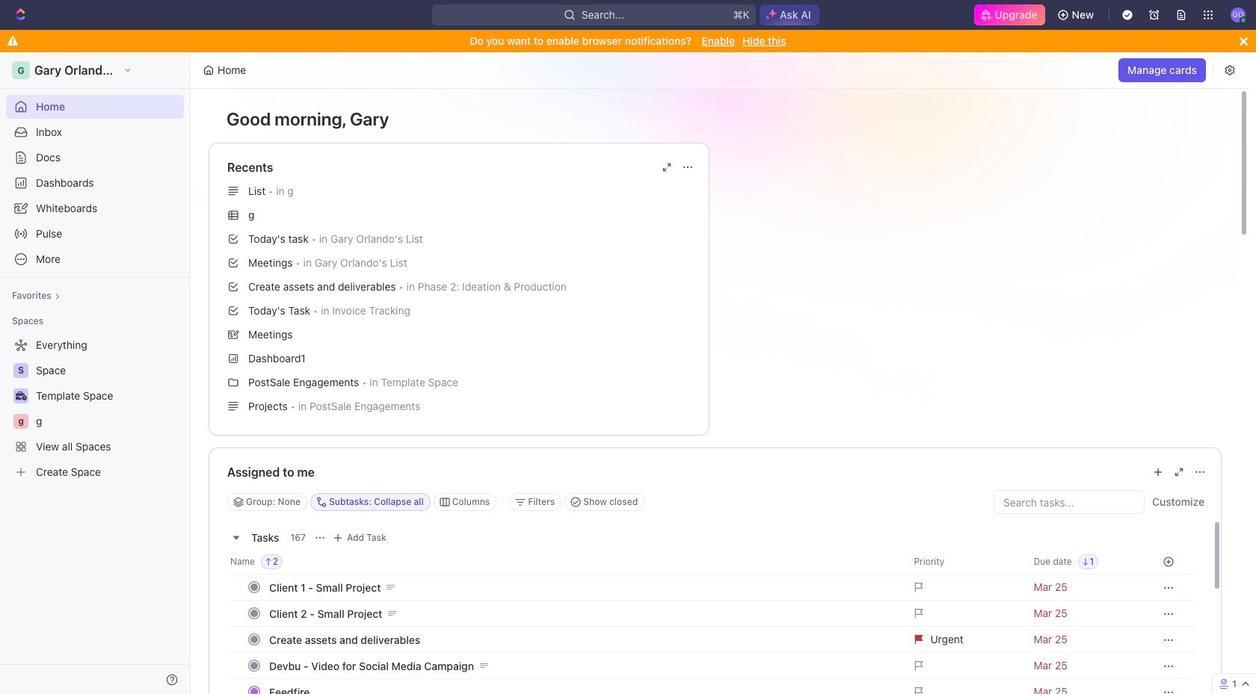 Task type: describe. For each thing, give the bounding box(es) containing it.
business time image
[[15, 392, 27, 401]]

g, , element
[[13, 414, 28, 429]]



Task type: vqa. For each thing, say whether or not it's contained in the screenshot.
"Pages" at top left
no



Task type: locate. For each thing, give the bounding box(es) containing it.
sidebar navigation
[[0, 52, 194, 695]]

gary orlando's workspace, , element
[[12, 61, 30, 79]]

tree
[[6, 333, 184, 485]]

space, , element
[[13, 363, 28, 378]]

tree inside sidebar navigation
[[6, 333, 184, 485]]

Search tasks... text field
[[994, 491, 1144, 514]]



